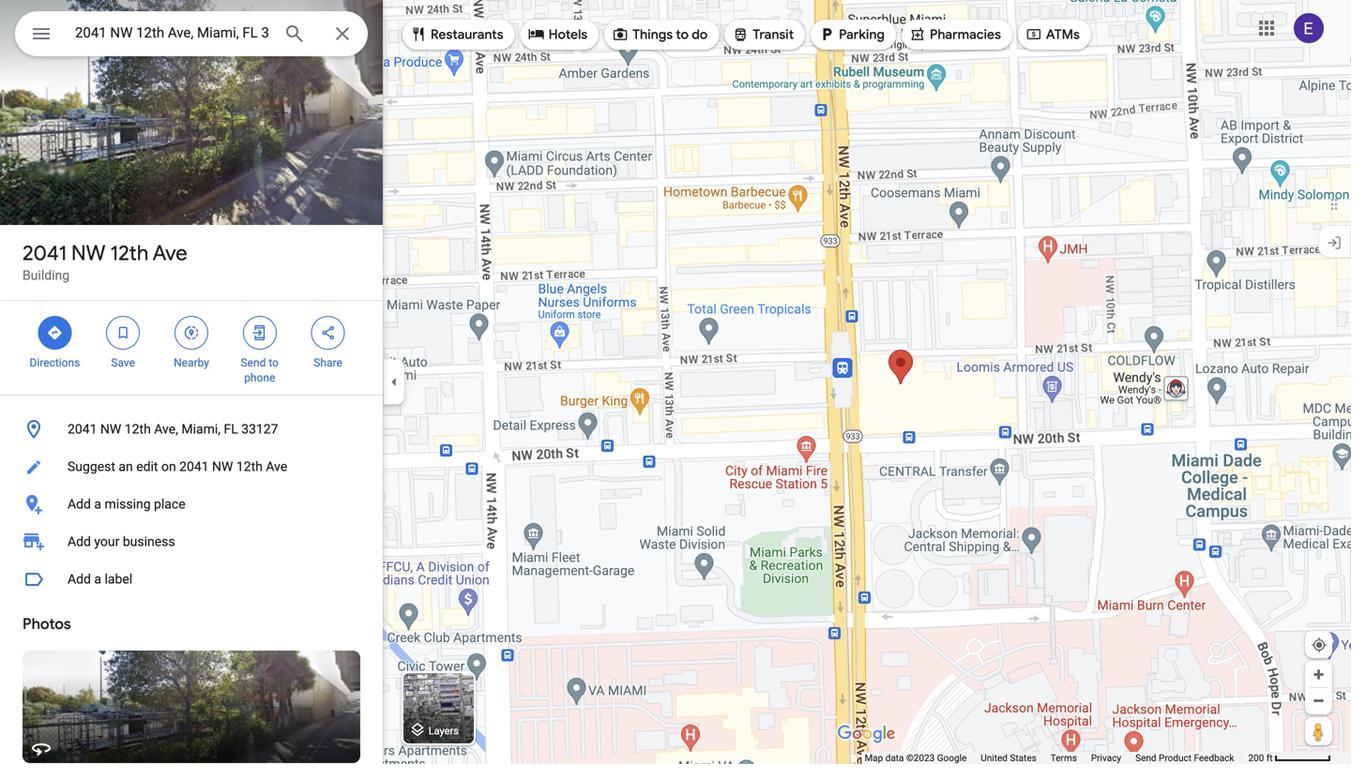 Task type: vqa. For each thing, say whether or not it's contained in the screenshot.


Task type: locate. For each thing, give the bounding box(es) containing it.
ave,
[[154, 422, 178, 437]]

a left label
[[94, 572, 101, 588]]

2 vertical spatial 2041
[[179, 459, 209, 475]]

a inside button
[[94, 572, 101, 588]]

add inside 'button'
[[68, 497, 91, 512]]

add left label
[[68, 572, 91, 588]]

directions
[[30, 357, 80, 370]]

ave up 
[[153, 240, 187, 267]]

0 vertical spatial send
[[241, 357, 266, 370]]

1 vertical spatial 12th
[[125, 422, 151, 437]]

suggest
[[68, 459, 115, 475]]

an
[[119, 459, 133, 475]]

1 vertical spatial ave
[[266, 459, 287, 475]]

 pharmacies
[[909, 24, 1001, 45]]

to left do
[[676, 26, 689, 43]]

privacy button
[[1091, 753, 1122, 765]]


[[115, 323, 132, 344]]

1 horizontal spatial ave
[[266, 459, 287, 475]]

nw for ave
[[71, 240, 106, 267]]

1 vertical spatial send
[[1136, 753, 1157, 765]]

2041 up suggest
[[68, 422, 97, 437]]

1 add from the top
[[68, 497, 91, 512]]

12th
[[110, 240, 149, 267], [125, 422, 151, 437], [236, 459, 263, 475]]

send inside send to phone
[[241, 357, 266, 370]]

 things to do
[[612, 24, 708, 45]]

your
[[94, 535, 120, 550]]

1 vertical spatial nw
[[100, 422, 121, 437]]

suggest an edit on 2041 nw 12th ave
[[68, 459, 287, 475]]

add inside "link"
[[68, 535, 91, 550]]

add down suggest
[[68, 497, 91, 512]]

add inside button
[[68, 572, 91, 588]]

send for send product feedback
[[1136, 753, 1157, 765]]

united states
[[981, 753, 1037, 765]]

nw
[[71, 240, 106, 267], [100, 422, 121, 437], [212, 459, 233, 475]]

2041 inside 2041 nw 12th ave building
[[23, 240, 67, 267]]

suggest an edit on 2041 nw 12th ave button
[[0, 449, 383, 486]]

send to phone
[[241, 357, 279, 385]]

2 vertical spatial add
[[68, 572, 91, 588]]

1 vertical spatial a
[[94, 572, 101, 588]]


[[732, 24, 749, 45]]

a for label
[[94, 572, 101, 588]]

photos
[[23, 615, 71, 635]]

2041 right on
[[179, 459, 209, 475]]


[[819, 24, 835, 45]]

collapse side panel image
[[384, 372, 405, 393]]

add
[[68, 497, 91, 512], [68, 535, 91, 550], [68, 572, 91, 588]]

pharmacies
[[930, 26, 1001, 43]]

0 vertical spatial nw
[[71, 240, 106, 267]]

0 vertical spatial a
[[94, 497, 101, 512]]

product
[[1159, 753, 1192, 765]]

send left the product
[[1136, 753, 1157, 765]]

2041 up building
[[23, 240, 67, 267]]

place
[[154, 497, 186, 512]]


[[528, 24, 545, 45]]

2 vertical spatial 12th
[[236, 459, 263, 475]]

0 vertical spatial ave
[[153, 240, 187, 267]]

parking
[[839, 26, 885, 43]]

0 horizontal spatial ave
[[153, 240, 187, 267]]

a left missing
[[94, 497, 101, 512]]

send inside button
[[1136, 753, 1157, 765]]

200 ft
[[1249, 753, 1273, 765]]

data
[[886, 753, 904, 765]]


[[320, 323, 337, 344]]


[[251, 323, 268, 344]]

33127
[[241, 422, 278, 437]]

nw inside 2041 nw 12th ave building
[[71, 240, 106, 267]]

privacy
[[1091, 753, 1122, 765]]

2 horizontal spatial 2041
[[179, 459, 209, 475]]

1 a from the top
[[94, 497, 101, 512]]

12th inside 2041 nw 12th ave building
[[110, 240, 149, 267]]

send
[[241, 357, 266, 370], [1136, 753, 1157, 765]]

12th up  on the top left
[[110, 240, 149, 267]]

states
[[1010, 753, 1037, 765]]

 button
[[15, 11, 68, 60]]

miami,
[[181, 422, 221, 437]]

200
[[1249, 753, 1265, 765]]

fl
[[224, 422, 238, 437]]

add for add your business
[[68, 535, 91, 550]]

 parking
[[819, 24, 885, 45]]

to up phone
[[269, 357, 279, 370]]

send up phone
[[241, 357, 266, 370]]

to inside  things to do
[[676, 26, 689, 43]]

2 a from the top
[[94, 572, 101, 588]]

footer
[[865, 753, 1249, 765]]

add your business link
[[0, 524, 383, 561]]

1 horizontal spatial send
[[1136, 753, 1157, 765]]

2041
[[23, 240, 67, 267], [68, 422, 97, 437], [179, 459, 209, 475]]

1 vertical spatial 2041
[[68, 422, 97, 437]]

label
[[105, 572, 132, 588]]

1 vertical spatial add
[[68, 535, 91, 550]]

terms
[[1051, 753, 1077, 765]]

12th left ave,
[[125, 422, 151, 437]]

save
[[111, 357, 135, 370]]

terms button
[[1051, 753, 1077, 765]]

united states button
[[981, 753, 1037, 765]]

none field inside 2041 nw 12th ave, miami, fl 33127 field
[[75, 22, 268, 44]]

send for send to phone
[[241, 357, 266, 370]]

1 horizontal spatial to
[[676, 26, 689, 43]]

0 horizontal spatial send
[[241, 357, 266, 370]]

add for add a missing place
[[68, 497, 91, 512]]

add left "your"
[[68, 535, 91, 550]]

2041 for ave
[[23, 240, 67, 267]]

a
[[94, 497, 101, 512], [94, 572, 101, 588]]

ave inside 2041 nw 12th ave building
[[153, 240, 187, 267]]

show street view coverage image
[[1306, 718, 1333, 746]]

 atms
[[1026, 24, 1080, 45]]

ave down the 33127
[[266, 459, 287, 475]]

©2023
[[907, 753, 935, 765]]

zoom in image
[[1312, 668, 1326, 682]]

transit
[[753, 26, 794, 43]]

 restaurants
[[410, 24, 504, 45]]

3 add from the top
[[68, 572, 91, 588]]

2 add from the top
[[68, 535, 91, 550]]

1 vertical spatial to
[[269, 357, 279, 370]]

1 horizontal spatial 2041
[[68, 422, 97, 437]]

to
[[676, 26, 689, 43], [269, 357, 279, 370]]

0 vertical spatial 2041
[[23, 240, 67, 267]]

footer containing map data ©2023 google
[[865, 753, 1249, 765]]

2 vertical spatial nw
[[212, 459, 233, 475]]

0 vertical spatial 12th
[[110, 240, 149, 267]]

12th down the 33127
[[236, 459, 263, 475]]

0 horizontal spatial to
[[269, 357, 279, 370]]

0 vertical spatial to
[[676, 26, 689, 43]]

united
[[981, 753, 1008, 765]]


[[46, 323, 63, 344]]

a inside 'button'
[[94, 497, 101, 512]]

0 vertical spatial add
[[68, 497, 91, 512]]

a for missing
[[94, 497, 101, 512]]

0 horizontal spatial 2041
[[23, 240, 67, 267]]

ave
[[153, 240, 187, 267], [266, 459, 287, 475]]

show your location image
[[1311, 637, 1328, 654]]

2041 inside 2041 nw 12th ave, miami, fl 33127 button
[[68, 422, 97, 437]]


[[612, 24, 629, 45]]

things
[[633, 26, 673, 43]]

None field
[[75, 22, 268, 44]]

missing
[[105, 497, 151, 512]]



Task type: describe. For each thing, give the bounding box(es) containing it.
200 ft button
[[1249, 753, 1332, 765]]

add a label
[[68, 572, 132, 588]]

restaurants
[[431, 26, 504, 43]]

2041 nw 12th ave main content
[[0, 0, 383, 765]]

add for add a label
[[68, 572, 91, 588]]

 search field
[[15, 11, 368, 60]]

2041 nw 12th ave, miami, fl 33127 button
[[0, 411, 383, 449]]

zoom out image
[[1312, 695, 1326, 709]]

nearby
[[174, 357, 209, 370]]

do
[[692, 26, 708, 43]]

12th for ave,
[[125, 422, 151, 437]]

share
[[314, 357, 342, 370]]

2041 inside suggest an edit on 2041 nw 12th ave button
[[179, 459, 209, 475]]

send product feedback button
[[1136, 753, 1235, 765]]

2041 nw 12th ave building
[[23, 240, 187, 283]]

actions for 2041 nw 12th ave region
[[0, 301, 383, 395]]

ft
[[1267, 753, 1273, 765]]

add a missing place button
[[0, 486, 383, 524]]

business
[[123, 535, 175, 550]]

phone
[[244, 372, 275, 385]]

add a missing place
[[68, 497, 186, 512]]

feedback
[[1194, 753, 1235, 765]]

on
[[161, 459, 176, 475]]

12th for ave
[[110, 240, 149, 267]]

nw for ave,
[[100, 422, 121, 437]]

2041 for ave,
[[68, 422, 97, 437]]

map data ©2023 google
[[865, 753, 967, 765]]

ave inside button
[[266, 459, 287, 475]]


[[909, 24, 926, 45]]

google account: eesa khan  
(eesa.khan@adept.ai) image
[[1294, 13, 1324, 43]]

send product feedback
[[1136, 753, 1235, 765]]

 hotels
[[528, 24, 588, 45]]

hotels
[[549, 26, 588, 43]]

atms
[[1046, 26, 1080, 43]]

add your business
[[68, 535, 175, 550]]

2041 nw 12th ave, miami, fl 33127
[[68, 422, 278, 437]]

building
[[23, 268, 70, 283]]

edit
[[136, 459, 158, 475]]

footer inside google maps element
[[865, 753, 1249, 765]]

layers
[[429, 726, 459, 738]]


[[183, 323, 200, 344]]

google
[[937, 753, 967, 765]]

 transit
[[732, 24, 794, 45]]

2041 NW 12th Ave, Miami, FL 33127 field
[[15, 11, 368, 56]]


[[1026, 24, 1043, 45]]

to inside send to phone
[[269, 357, 279, 370]]

map
[[865, 753, 883, 765]]


[[30, 20, 53, 47]]


[[410, 24, 427, 45]]

google maps element
[[0, 0, 1352, 765]]

add a label button
[[0, 561, 383, 599]]



